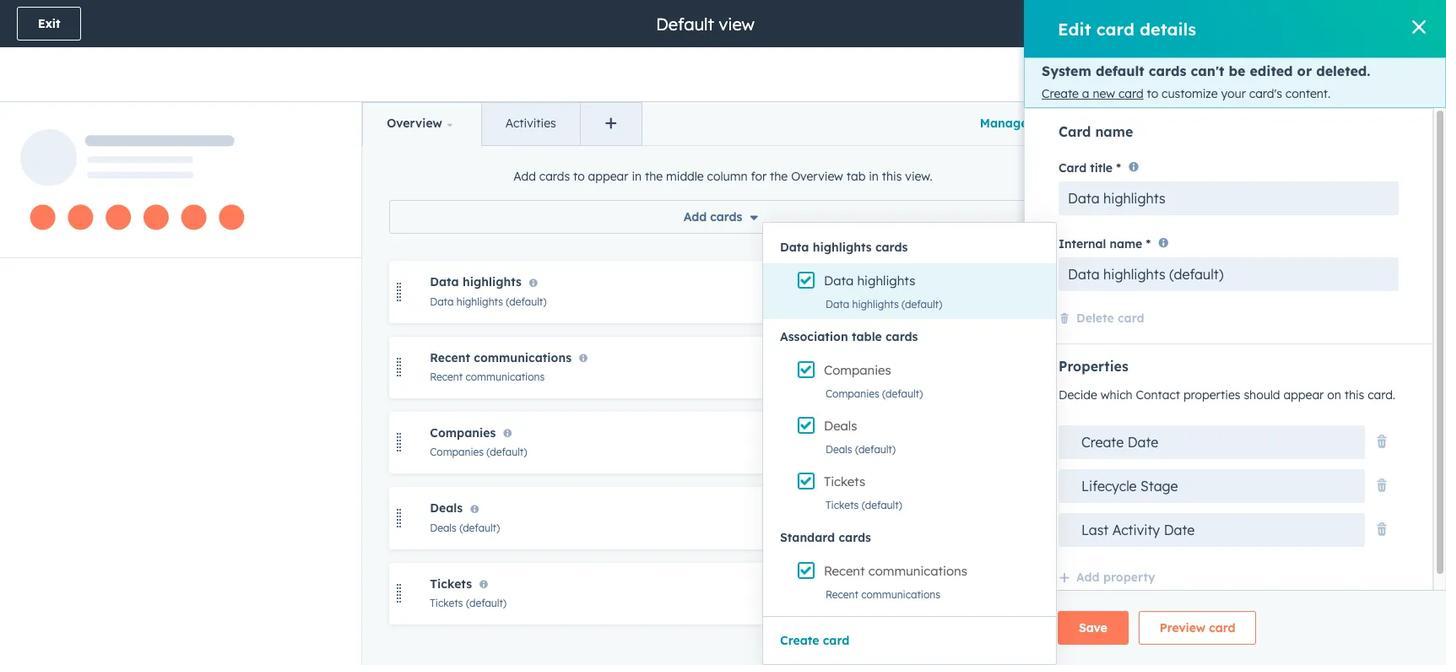 Task type: locate. For each thing, give the bounding box(es) containing it.
edit button down the standard cards button
[[893, 583, 949, 605]]

card for card title
[[1059, 161, 1087, 176]]

0 horizontal spatial save
[[1079, 620, 1107, 636]]

0 vertical spatial deals (default)
[[826, 443, 896, 456]]

properties
[[1059, 358, 1128, 375]]

create card button
[[780, 631, 850, 651]]

create for create date
[[1081, 434, 1124, 451]]

edit down the standard cards button
[[919, 587, 938, 600]]

standard cards button
[[763, 523, 1056, 552]]

add for add property
[[1076, 570, 1100, 585]]

communications
[[474, 350, 572, 365], [466, 371, 545, 383], [868, 563, 967, 579], [861, 588, 940, 601]]

card for delete card
[[1118, 310, 1144, 326]]

Card title text field
[[1059, 182, 1399, 216]]

to
[[1147, 86, 1158, 101], [573, 169, 585, 184]]

to left customize
[[1147, 86, 1158, 101]]

0 vertical spatial save button
[[1226, 7, 1297, 41]]

0 horizontal spatial data highlights (default)
[[430, 295, 547, 308]]

delete
[[1076, 310, 1114, 326]]

0 horizontal spatial companies (default)
[[430, 446, 527, 459]]

1 vertical spatial overview
[[791, 169, 843, 184]]

1 vertical spatial save button
[[1058, 611, 1128, 645]]

1 horizontal spatial tickets (default)
[[826, 499, 902, 512]]

cards inside button
[[839, 530, 871, 545]]

exit
[[1386, 16, 1408, 31]]

0 horizontal spatial this
[[882, 169, 902, 184]]

preview
[[1160, 620, 1206, 636]]

0 vertical spatial card
[[1059, 123, 1091, 140]]

column
[[707, 169, 748, 184]]

table
[[852, 329, 882, 344]]

save left and
[[1328, 16, 1357, 31]]

1 horizontal spatial data highlights (default)
[[826, 298, 942, 311]]

date up lifecycle stage
[[1128, 434, 1158, 451]]

0 horizontal spatial save button
[[1058, 611, 1128, 645]]

2 vertical spatial create
[[780, 633, 819, 648]]

1 vertical spatial tickets (default)
[[430, 597, 507, 609]]

0 horizontal spatial date
[[1128, 434, 1158, 451]]

1 horizontal spatial appear
[[1283, 387, 1324, 402]]

0 vertical spatial date
[[1128, 434, 1158, 451]]

card inside system default cards can't be edited or deleted. create a new card to customize your card's content.
[[1118, 86, 1143, 101]]

standard cards
[[780, 530, 871, 545]]

1 vertical spatial edit
[[919, 285, 938, 298]]

0 horizontal spatial overview
[[387, 116, 442, 131]]

in left middle
[[632, 169, 642, 184]]

for
[[751, 169, 767, 184]]

2 horizontal spatial add
[[1076, 570, 1100, 585]]

1 horizontal spatial data highlights
[[824, 273, 915, 289]]

add down middle
[[684, 210, 707, 225]]

save for save and exit
[[1248, 16, 1276, 31]]

association
[[780, 329, 848, 344]]

2 horizontal spatial create
[[1081, 434, 1124, 451]]

1 horizontal spatial save button
[[1226, 7, 1297, 41]]

deleted.
[[1316, 63, 1370, 80]]

navigation
[[362, 102, 642, 146]]

save button
[[1226, 7, 1297, 41], [1058, 611, 1128, 645]]

recent communications
[[430, 350, 572, 365], [430, 371, 545, 383], [824, 563, 967, 579], [826, 588, 940, 601]]

add inside popup button
[[684, 210, 707, 225]]

1 vertical spatial add
[[684, 210, 707, 225]]

0 vertical spatial overview
[[387, 116, 442, 131]]

1 horizontal spatial add
[[684, 210, 707, 225]]

be
[[1229, 63, 1245, 80]]

add property button
[[1059, 567, 1155, 589]]

to down activities button
[[573, 169, 585, 184]]

0 vertical spatial create
[[1042, 86, 1079, 101]]

1 horizontal spatial create
[[1042, 86, 1079, 101]]

save button up edited
[[1226, 7, 1297, 41]]

data highlights (default)
[[430, 295, 547, 308], [826, 298, 942, 311]]

2 horizontal spatial save
[[1328, 16, 1357, 31]]

2 card from the top
[[1059, 161, 1087, 176]]

last activity date
[[1081, 521, 1195, 538]]

edit button up the association table cards button
[[893, 281, 949, 303]]

1 edit button from the top
[[893, 281, 949, 303]]

cards right standard
[[839, 530, 871, 545]]

list box
[[763, 223, 1056, 616]]

0 horizontal spatial tickets (default)
[[430, 597, 507, 609]]

stage
[[1140, 478, 1178, 494]]

1 horizontal spatial to
[[1147, 86, 1158, 101]]

card
[[1096, 18, 1134, 39], [1118, 86, 1143, 101], [1118, 310, 1144, 326], [1209, 620, 1235, 636], [823, 633, 850, 648]]

this
[[882, 169, 902, 184], [1344, 387, 1364, 402]]

save button down add property button
[[1058, 611, 1128, 645]]

0 horizontal spatial deals (default)
[[430, 521, 500, 534]]

0 vertical spatial companies (default)
[[826, 387, 923, 400]]

data
[[780, 240, 809, 255], [824, 273, 854, 289], [430, 275, 459, 290], [430, 295, 454, 308], [826, 298, 849, 311]]

0 horizontal spatial add
[[514, 169, 536, 184]]

deals (default)
[[826, 443, 896, 456], [430, 521, 500, 534]]

2 vertical spatial add
[[1076, 570, 1100, 585]]

date inside the create date 'popup button'
[[1128, 434, 1158, 451]]

0 vertical spatial tickets (default)
[[826, 499, 902, 512]]

1 vertical spatial date
[[1164, 521, 1195, 538]]

0 horizontal spatial data highlights
[[430, 275, 522, 290]]

edit card details
[[1058, 18, 1196, 39]]

save inside button
[[1328, 16, 1357, 31]]

contact
[[1136, 387, 1180, 402]]

0 vertical spatial this
[[882, 169, 902, 184]]

card right tabs
[[1059, 123, 1091, 140]]

companies
[[824, 362, 891, 378], [826, 387, 879, 400], [430, 425, 496, 441], [430, 446, 484, 459]]

1 vertical spatial card
[[1059, 161, 1087, 176]]

1 horizontal spatial deals (default)
[[826, 443, 896, 456]]

or
[[1297, 63, 1312, 80]]

overview
[[387, 116, 442, 131], [791, 169, 843, 184]]

0 horizontal spatial in
[[632, 169, 642, 184]]

2 vertical spatial edit
[[919, 587, 938, 600]]

save
[[1248, 16, 1276, 31], [1328, 16, 1357, 31], [1079, 620, 1107, 636]]

close image
[[1412, 20, 1426, 34]]

cards right "table"
[[886, 329, 918, 344]]

appear
[[588, 169, 628, 184], [1283, 387, 1324, 402]]

tickets (default)
[[826, 499, 902, 512], [430, 597, 507, 609]]

1 card from the top
[[1059, 123, 1091, 140]]

0 vertical spatial name
[[1095, 123, 1133, 140]]

0 vertical spatial add
[[514, 169, 536, 184]]

None field
[[654, 12, 760, 35]]

create inside button
[[780, 633, 819, 648]]

internal
[[1059, 236, 1106, 251]]

save up edited
[[1248, 16, 1276, 31]]

1 vertical spatial this
[[1344, 387, 1364, 402]]

name up title
[[1095, 123, 1133, 140]]

1 horizontal spatial this
[[1344, 387, 1364, 402]]

0 vertical spatial appear
[[588, 169, 628, 184]]

cards down column
[[710, 210, 742, 225]]

association table cards
[[780, 329, 918, 344]]

appear left 'on'
[[1283, 387, 1324, 402]]

1 horizontal spatial date
[[1164, 521, 1195, 538]]

add property
[[1076, 570, 1155, 585]]

1 horizontal spatial the
[[770, 169, 788, 184]]

create
[[1042, 86, 1079, 101], [1081, 434, 1124, 451], [780, 633, 819, 648]]

exit button
[[17, 7, 81, 41]]

card inside button
[[1118, 310, 1144, 326]]

cards up customize
[[1149, 63, 1186, 80]]

create inside 'popup button'
[[1081, 434, 1124, 451]]

card
[[1059, 123, 1091, 140], [1059, 161, 1087, 176]]

save button for preview
[[1058, 611, 1128, 645]]

the right for
[[770, 169, 788, 184]]

0 horizontal spatial the
[[645, 169, 663, 184]]

card for edit card details
[[1096, 18, 1134, 39]]

name right internal
[[1110, 236, 1142, 251]]

card left title
[[1059, 161, 1087, 176]]

card name
[[1059, 123, 1133, 140]]

1 vertical spatial name
[[1110, 236, 1142, 251]]

(default)
[[506, 295, 547, 308], [902, 298, 942, 311], [882, 387, 923, 400], [855, 443, 896, 456], [487, 446, 527, 459], [862, 499, 902, 512], [459, 521, 500, 534], [466, 597, 507, 609]]

0 vertical spatial edit
[[1058, 18, 1091, 39]]

card for preview card
[[1209, 620, 1235, 636]]

lifecycle
[[1081, 478, 1137, 494]]

1 vertical spatial deals (default)
[[430, 521, 500, 534]]

in right tab
[[869, 169, 879, 184]]

add inside button
[[1076, 570, 1100, 585]]

the
[[645, 169, 663, 184], [770, 169, 788, 184]]

cards
[[1149, 63, 1186, 80], [539, 169, 570, 184], [710, 210, 742, 225], [875, 240, 908, 255], [886, 329, 918, 344], [839, 530, 871, 545]]

save and exit
[[1328, 16, 1408, 31]]

date
[[1128, 434, 1158, 451], [1164, 521, 1195, 538]]

edit up system
[[1058, 18, 1091, 39]]

1 vertical spatial create
[[1081, 434, 1124, 451]]

1 horizontal spatial save
[[1248, 16, 1276, 31]]

and
[[1360, 16, 1383, 31]]

date right activity
[[1164, 521, 1195, 538]]

appear left middle
[[588, 169, 628, 184]]

0 vertical spatial to
[[1147, 86, 1158, 101]]

add left property
[[1076, 570, 1100, 585]]

add cards to appear in the middle column for the overview tab in this view.
[[514, 169, 932, 184]]

0 horizontal spatial to
[[573, 169, 585, 184]]

1 vertical spatial companies (default)
[[430, 446, 527, 459]]

2 edit button from the top
[[893, 583, 949, 605]]

the left middle
[[645, 169, 663, 184]]

can't
[[1191, 63, 1224, 80]]

add down activities button
[[514, 169, 536, 184]]

card title
[[1059, 161, 1113, 176]]

edit down data highlights cards button
[[919, 285, 938, 298]]

this left view.
[[882, 169, 902, 184]]

customize
[[1162, 86, 1218, 101]]

none field inside page section 'element'
[[654, 12, 760, 35]]

preview card
[[1160, 620, 1235, 636]]

this right 'on'
[[1344, 387, 1364, 402]]

0 vertical spatial edit button
[[893, 281, 949, 303]]

name
[[1095, 123, 1133, 140], [1110, 236, 1142, 251]]

your
[[1221, 86, 1246, 101]]

list box containing data highlights
[[763, 223, 1056, 616]]

tickets
[[824, 474, 865, 490], [826, 499, 859, 512], [430, 576, 472, 591], [430, 597, 463, 609]]

0 horizontal spatial create
[[780, 633, 819, 648]]

edit button
[[893, 281, 949, 303], [893, 583, 949, 605]]

a
[[1082, 86, 1089, 101]]

highlights
[[813, 240, 872, 255], [857, 273, 915, 289], [463, 275, 522, 290], [457, 295, 503, 308], [852, 298, 899, 311]]

internal name
[[1059, 236, 1142, 251]]

add
[[514, 169, 536, 184], [684, 210, 707, 225], [1076, 570, 1100, 585]]

1 horizontal spatial in
[[869, 169, 879, 184]]

save down add property button
[[1079, 620, 1107, 636]]

create card
[[780, 633, 850, 648]]

1 vertical spatial edit button
[[893, 583, 949, 605]]

1 in from the left
[[632, 169, 642, 184]]

name for card name
[[1095, 123, 1133, 140]]



Task type: vqa. For each thing, say whether or not it's contained in the screenshot.


Task type: describe. For each thing, give the bounding box(es) containing it.
lifecycle stage button
[[1059, 469, 1365, 503]]

preview card button
[[1139, 611, 1256, 645]]

content.
[[1285, 86, 1331, 101]]

create a new card button
[[1042, 86, 1143, 101]]

last activity date button
[[1059, 513, 1365, 547]]

activities
[[505, 116, 556, 131]]

details
[[1140, 18, 1196, 39]]

cards inside system default cards can't be edited or deleted. create a new card to customize your card's content.
[[1149, 63, 1186, 80]]

delete card button
[[1059, 310, 1144, 330]]

2 the from the left
[[770, 169, 788, 184]]

1 the from the left
[[645, 169, 663, 184]]

1 horizontal spatial overview
[[791, 169, 843, 184]]

save button for save
[[1226, 7, 1297, 41]]

edit for tickets
[[919, 587, 938, 600]]

data highlights inside list box
[[824, 273, 915, 289]]

create inside system default cards can't be edited or deleted. create a new card to customize your card's content.
[[1042, 86, 1079, 101]]

delete card
[[1076, 310, 1144, 326]]

system default cards can't be edited or deleted. create a new card to customize your card's content.
[[1042, 63, 1370, 101]]

card for card name
[[1059, 123, 1091, 140]]

view.
[[905, 169, 932, 184]]

activity
[[1112, 521, 1160, 538]]

1 vertical spatial to
[[573, 169, 585, 184]]

Internal name text field
[[1059, 257, 1399, 291]]

highlights inside button
[[813, 240, 872, 255]]

default
[[1096, 63, 1144, 80]]

add cards button
[[389, 200, 1057, 234]]

property
[[1103, 570, 1155, 585]]

name for internal name
[[1110, 236, 1142, 251]]

edit button for data highlights
[[893, 281, 949, 303]]

to inside system default cards can't be edited or deleted. create a new card to customize your card's content.
[[1147, 86, 1158, 101]]

cards inside popup button
[[710, 210, 742, 225]]

0 horizontal spatial appear
[[588, 169, 628, 184]]

tab
[[847, 169, 866, 184]]

save and exit button
[[1307, 7, 1429, 41]]

middle
[[666, 169, 704, 184]]

new
[[1093, 86, 1115, 101]]

manage tabs button
[[965, 102, 1084, 144]]

lifecycle stage
[[1081, 478, 1178, 494]]

navigation containing overview
[[362, 102, 642, 146]]

manage tabs
[[980, 116, 1057, 131]]

card for create card
[[823, 633, 850, 648]]

create date button
[[1059, 425, 1365, 459]]

edit button for tickets
[[893, 583, 949, 605]]

1 horizontal spatial companies (default)
[[826, 387, 923, 400]]

cards down view.
[[875, 240, 908, 255]]

properties
[[1183, 387, 1240, 402]]

exit
[[38, 16, 60, 31]]

create for create card
[[780, 633, 819, 648]]

which
[[1101, 387, 1133, 402]]

should
[[1244, 387, 1280, 402]]

edit for data highlights
[[919, 285, 938, 298]]

system
[[1042, 63, 1091, 80]]

standard
[[780, 530, 835, 545]]

on
[[1327, 387, 1341, 402]]

tickets (default) inside list box
[[826, 499, 902, 512]]

add cards
[[684, 210, 742, 225]]

edited
[[1250, 63, 1293, 80]]

2 in from the left
[[869, 169, 879, 184]]

decide which contact properties should appear on this card.
[[1059, 387, 1395, 402]]

card's
[[1249, 86, 1282, 101]]

data highlights cards
[[780, 240, 908, 255]]

overview button
[[363, 103, 481, 145]]

title
[[1090, 161, 1113, 176]]

last
[[1081, 521, 1109, 538]]

data highlights cards button
[[763, 233, 1056, 262]]

decide
[[1059, 387, 1097, 402]]

card.
[[1368, 387, 1395, 402]]

1 vertical spatial appear
[[1283, 387, 1324, 402]]

create date
[[1081, 434, 1158, 451]]

activities button
[[481, 103, 580, 145]]

save for preview card
[[1079, 620, 1107, 636]]

overview inside button
[[387, 116, 442, 131]]

manage
[[980, 116, 1028, 131]]

page section element
[[0, 0, 1446, 101]]

data inside data highlights cards button
[[780, 240, 809, 255]]

tabs
[[1031, 116, 1057, 131]]

association table cards button
[[763, 322, 1056, 351]]

add for add cards
[[684, 210, 707, 225]]

date inside last activity date popup button
[[1164, 521, 1195, 538]]

add for add cards to appear in the middle column for the overview tab in this view.
[[514, 169, 536, 184]]

cards down activities button
[[539, 169, 570, 184]]



